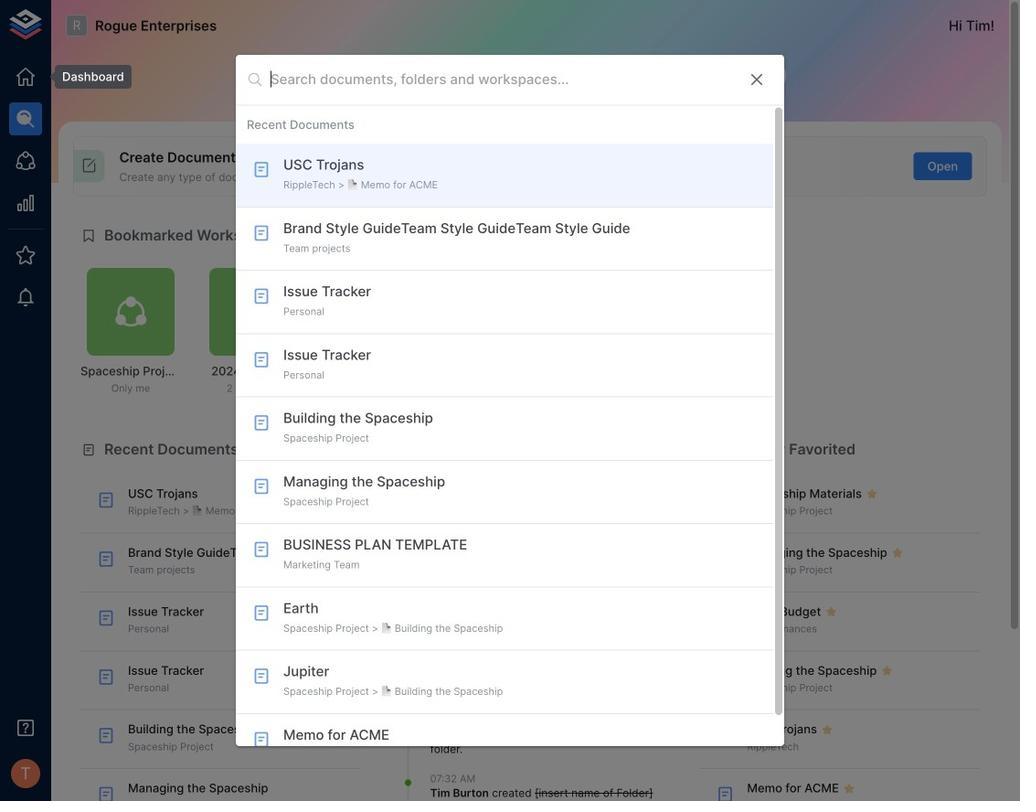 Task type: vqa. For each thing, say whether or not it's contained in the screenshot.
tooltip
yes



Task type: locate. For each thing, give the bounding box(es) containing it.
dialog
[[236, 55, 785, 777]]

tooltip
[[42, 65, 132, 89]]

Search documents, folders and workspaces... text field
[[271, 66, 734, 94]]



